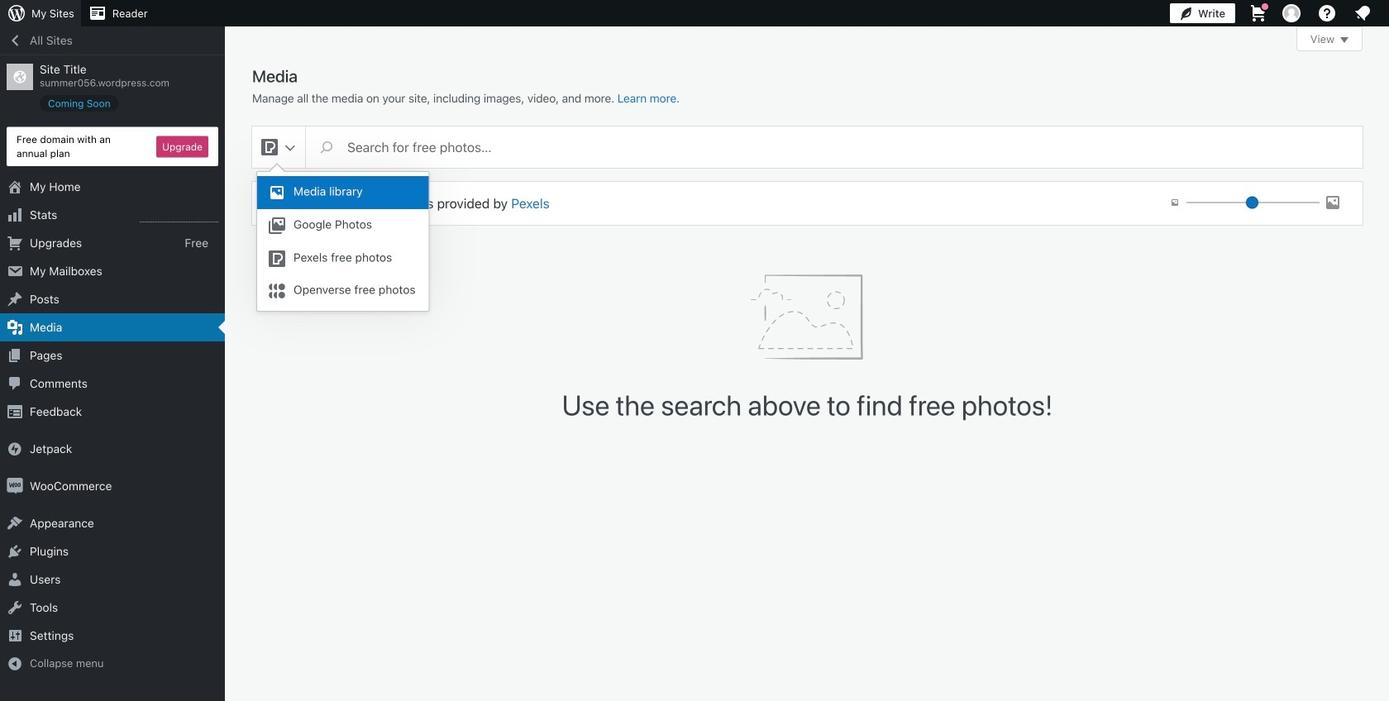 Task type: describe. For each thing, give the bounding box(es) containing it.
closed image
[[1341, 37, 1349, 43]]

Search search field
[[347, 127, 1363, 168]]

manage your notifications image
[[1353, 3, 1373, 23]]

1 img image from the top
[[7, 441, 23, 457]]

highest hourly views 0 image
[[140, 212, 218, 223]]

open search image
[[306, 137, 347, 157]]

3 list item from the top
[[1382, 239, 1390, 301]]



Task type: vqa. For each thing, say whether or not it's contained in the screenshot.
the my profile
no



Task type: locate. For each thing, give the bounding box(es) containing it.
tooltip
[[256, 163, 438, 312]]

None search field
[[306, 127, 1363, 168]]

2 list item from the top
[[1382, 162, 1390, 239]]

img image
[[7, 441, 23, 457], [7, 478, 23, 495]]

None range field
[[1187, 195, 1320, 210]]

my profile image
[[1283, 4, 1301, 22]]

2 img image from the top
[[7, 478, 23, 495]]

0 vertical spatial img image
[[7, 441, 23, 457]]

help image
[[1318, 3, 1337, 23]]

list item
[[1382, 84, 1390, 162], [1382, 162, 1390, 239], [1382, 239, 1390, 301]]

main content
[[252, 26, 1363, 459]]

my shopping cart image
[[1249, 3, 1269, 23]]

1 vertical spatial img image
[[7, 478, 23, 495]]

menu
[[257, 172, 429, 311]]

1 list item from the top
[[1382, 84, 1390, 162]]



